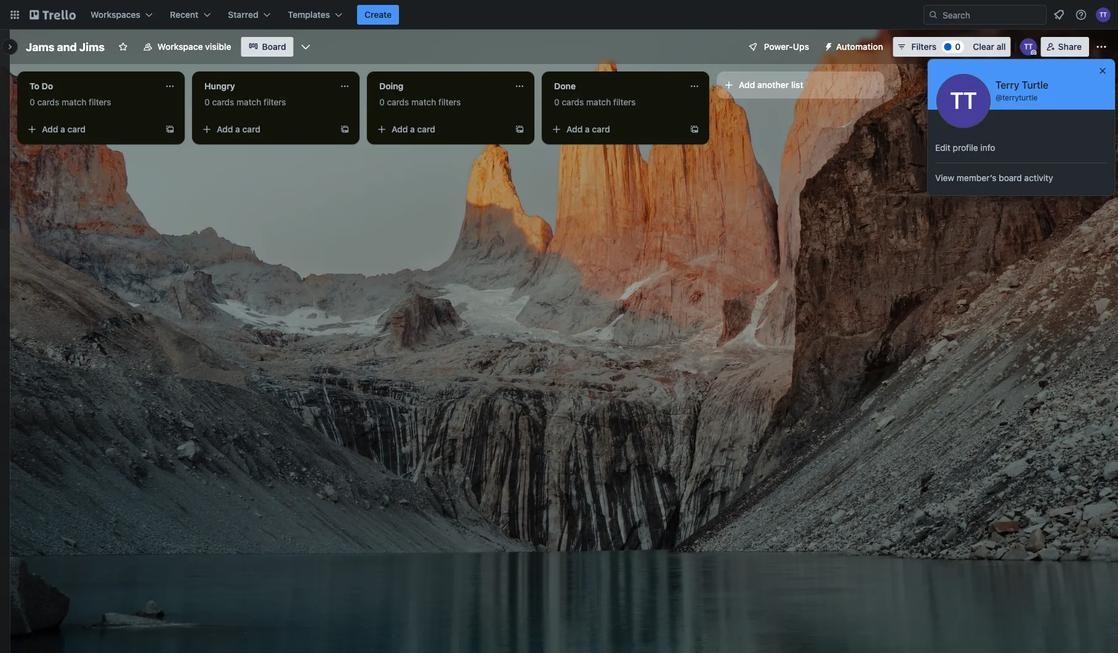 Task type: vqa. For each thing, say whether or not it's contained in the screenshot.
sm icon to the bottom
no



Task type: locate. For each thing, give the bounding box(es) containing it.
3 0 cards match filters from the left
[[379, 97, 461, 107]]

filters
[[912, 42, 937, 52]]

cards down doing
[[387, 97, 409, 107]]

card for hungry
[[242, 124, 261, 134]]

cards
[[37, 97, 59, 107], [212, 97, 234, 107], [387, 97, 409, 107], [562, 97, 584, 107]]

add a card button down the doing text box
[[372, 120, 510, 139]]

info
[[981, 143, 996, 153]]

visible
[[205, 42, 231, 52]]

add a card button down to do text box
[[22, 120, 160, 139]]

1 add a card from the left
[[42, 124, 86, 134]]

workspace
[[158, 42, 203, 52]]

0 cards match filters
[[30, 97, 111, 107], [205, 97, 286, 107], [379, 97, 461, 107], [554, 97, 636, 107]]

terry turtle (terryturtle) image
[[1097, 7, 1111, 22], [1021, 38, 1038, 55], [937, 74, 991, 128]]

0
[[956, 42, 961, 52], [30, 97, 35, 107], [205, 97, 210, 107], [379, 97, 385, 107], [554, 97, 560, 107]]

Hungry text field
[[197, 76, 333, 96]]

match down done text field
[[587, 97, 611, 107]]

create from template… image for to do
[[165, 124, 175, 134]]

view
[[936, 173, 955, 183]]

add a card for done
[[567, 124, 611, 134]]

card for doing
[[417, 124, 436, 134]]

1 horizontal spatial create from template… image
[[515, 124, 525, 134]]

4 0 cards match filters from the left
[[554, 97, 636, 107]]

board
[[262, 42, 286, 52]]

profile
[[953, 143, 979, 153]]

member's
[[957, 173, 997, 183]]

a down done text field
[[585, 124, 590, 134]]

primary element
[[0, 0, 1119, 30]]

doing
[[379, 81, 404, 91]]

activity
[[1025, 173, 1054, 183]]

a down to do text box
[[60, 124, 65, 134]]

terryturtle
[[1003, 93, 1038, 102]]

3 filters from the left
[[439, 97, 461, 107]]

4 add a card from the left
[[567, 124, 611, 134]]

1 horizontal spatial terry turtle (terryturtle) image
[[1021, 38, 1038, 55]]

workspaces
[[91, 10, 140, 20]]

4 filters from the left
[[614, 97, 636, 107]]

filters down to do text box
[[89, 97, 111, 107]]

add a card button down done text field
[[547, 120, 685, 139]]

terry turtle (terryturtle) image right open information menu icon
[[1097, 7, 1111, 22]]

add down hungry
[[217, 124, 233, 134]]

0 cards match filters down to do text box
[[30, 97, 111, 107]]

cards down hungry
[[212, 97, 234, 107]]

terry turtle (terryturtle) image right all
[[1021, 38, 1038, 55]]

2 a from the left
[[235, 124, 240, 134]]

card down the doing text box
[[417, 124, 436, 134]]

cards down done
[[562, 97, 584, 107]]

a down hungry text field
[[235, 124, 240, 134]]

add a card down hungry
[[217, 124, 261, 134]]

0 for doing
[[379, 97, 385, 107]]

terry turtle (terryturtle) image left @
[[937, 74, 991, 128]]

add down done
[[567, 124, 583, 134]]

match for hungry
[[237, 97, 261, 107]]

add for hungry
[[217, 124, 233, 134]]

do
[[42, 81, 53, 91]]

3 add a card from the left
[[392, 124, 436, 134]]

2 match from the left
[[237, 97, 261, 107]]

4 add a card button from the left
[[547, 120, 685, 139]]

add a card down do
[[42, 124, 86, 134]]

0 horizontal spatial create from template… image
[[340, 124, 350, 134]]

2 create from template… image from the left
[[690, 124, 700, 134]]

add a card for hungry
[[217, 124, 261, 134]]

add a card
[[42, 124, 86, 134], [217, 124, 261, 134], [392, 124, 436, 134], [567, 124, 611, 134]]

card for done
[[592, 124, 611, 134]]

1 a from the left
[[60, 124, 65, 134]]

filters for to do
[[89, 97, 111, 107]]

0 left "clear"
[[956, 42, 961, 52]]

add for doing
[[392, 124, 408, 134]]

0 cards match filters for to do
[[30, 97, 111, 107]]

add a card down done
[[567, 124, 611, 134]]

filters for hungry
[[264, 97, 286, 107]]

1 add a card button from the left
[[22, 120, 160, 139]]

add a card button for doing
[[372, 120, 510, 139]]

filters for doing
[[439, 97, 461, 107]]

match
[[62, 97, 86, 107], [237, 97, 261, 107], [412, 97, 436, 107], [587, 97, 611, 107]]

add
[[739, 80, 756, 90], [42, 124, 58, 134], [217, 124, 233, 134], [392, 124, 408, 134], [567, 124, 583, 134]]

and
[[57, 40, 77, 53]]

1 0 cards match filters from the left
[[30, 97, 111, 107]]

3 match from the left
[[412, 97, 436, 107]]

0 for hungry
[[205, 97, 210, 107]]

create button
[[357, 5, 399, 25]]

0 cards match filters down the doing text box
[[379, 97, 461, 107]]

4 a from the left
[[585, 124, 590, 134]]

3 a from the left
[[410, 124, 415, 134]]

1 create from template… image from the left
[[165, 124, 175, 134]]

add a card button
[[22, 120, 160, 139], [197, 120, 335, 139], [372, 120, 510, 139], [547, 120, 685, 139]]

1 filters from the left
[[89, 97, 111, 107]]

Search field
[[939, 6, 1047, 24]]

cards down do
[[37, 97, 59, 107]]

card down hungry text field
[[242, 124, 261, 134]]

2 cards from the left
[[212, 97, 234, 107]]

create from template… image
[[165, 124, 175, 134], [690, 124, 700, 134]]

add down do
[[42, 124, 58, 134]]

filters down the doing text box
[[439, 97, 461, 107]]

3 cards from the left
[[387, 97, 409, 107]]

automation
[[837, 42, 884, 52]]

match for to do
[[62, 97, 86, 107]]

0 cards match filters down done text field
[[554, 97, 636, 107]]

0 horizontal spatial create from template… image
[[165, 124, 175, 134]]

terry turtle @ terryturtle
[[996, 79, 1049, 102]]

share button
[[1042, 37, 1090, 57]]

switch to… image
[[9, 9, 21, 21]]

4 cards from the left
[[562, 97, 584, 107]]

0 cards match filters for hungry
[[205, 97, 286, 107]]

0 cards match filters down hungry text field
[[205, 97, 286, 107]]

match for done
[[587, 97, 611, 107]]

add a card down doing
[[392, 124, 436, 134]]

show menu image
[[1096, 41, 1108, 53]]

a
[[60, 124, 65, 134], [235, 124, 240, 134], [410, 124, 415, 134], [585, 124, 590, 134]]

0 cards match filters for done
[[554, 97, 636, 107]]

0 down hungry
[[205, 97, 210, 107]]

list
[[792, 80, 804, 90]]

add inside button
[[739, 80, 756, 90]]

2 add a card button from the left
[[197, 120, 335, 139]]

1 horizontal spatial create from template… image
[[690, 124, 700, 134]]

3 card from the left
[[417, 124, 436, 134]]

a down the doing text box
[[410, 124, 415, 134]]

card down done text field
[[592, 124, 611, 134]]

match down hungry text field
[[237, 97, 261, 107]]

card for to do
[[67, 124, 86, 134]]

2 add a card from the left
[[217, 124, 261, 134]]

0 vertical spatial terry turtle (terryturtle) image
[[1097, 7, 1111, 22]]

2 horizontal spatial terry turtle (terryturtle) image
[[1097, 7, 1111, 22]]

add down doing
[[392, 124, 408, 134]]

1 create from template… image from the left
[[340, 124, 350, 134]]

card down to do text box
[[67, 124, 86, 134]]

add left another
[[739, 80, 756, 90]]

create from template… image
[[340, 124, 350, 134], [515, 124, 525, 134]]

to do
[[30, 81, 53, 91]]

2 card from the left
[[242, 124, 261, 134]]

match down the doing text box
[[412, 97, 436, 107]]

terry turtle (terryturtle) image inside primary element
[[1097, 7, 1111, 22]]

filters down hungry text field
[[264, 97, 286, 107]]

0 down to on the left top
[[30, 97, 35, 107]]

filters for done
[[614, 97, 636, 107]]

3 add a card button from the left
[[372, 120, 510, 139]]

a for hungry
[[235, 124, 240, 134]]

ups
[[793, 42, 810, 52]]

filters
[[89, 97, 111, 107], [264, 97, 286, 107], [439, 97, 461, 107], [614, 97, 636, 107]]

1 match from the left
[[62, 97, 86, 107]]

match down to do text box
[[62, 97, 86, 107]]

add a card button down hungry text field
[[197, 120, 335, 139]]

jims
[[79, 40, 105, 53]]

2 0 cards match filters from the left
[[205, 97, 286, 107]]

0 down done
[[554, 97, 560, 107]]

0 down doing
[[379, 97, 385, 107]]

1 card from the left
[[67, 124, 86, 134]]

4 card from the left
[[592, 124, 611, 134]]

1 cards from the left
[[37, 97, 59, 107]]

4 match from the left
[[587, 97, 611, 107]]

2 create from template… image from the left
[[515, 124, 525, 134]]

filters down done text field
[[614, 97, 636, 107]]

2 filters from the left
[[264, 97, 286, 107]]

card
[[67, 124, 86, 134], [242, 124, 261, 134], [417, 124, 436, 134], [592, 124, 611, 134]]

a for doing
[[410, 124, 415, 134]]

power-ups button
[[740, 37, 817, 57]]

2 vertical spatial terry turtle (terryturtle) image
[[937, 74, 991, 128]]



Task type: describe. For each thing, give the bounding box(es) containing it.
view member's board activity
[[936, 173, 1054, 183]]

Done text field
[[547, 76, 683, 96]]

open information menu image
[[1076, 9, 1088, 21]]

add a card for doing
[[392, 124, 436, 134]]

Doing text field
[[372, 76, 508, 96]]

jams
[[26, 40, 54, 53]]

board
[[999, 173, 1023, 183]]

cards for hungry
[[212, 97, 234, 107]]

add another list
[[739, 80, 804, 90]]

power-
[[764, 42, 793, 52]]

to
[[30, 81, 39, 91]]

cards for done
[[562, 97, 584, 107]]

templates
[[288, 10, 330, 20]]

add for to do
[[42, 124, 58, 134]]

0 cards match filters for doing
[[379, 97, 461, 107]]

star or unstar board image
[[118, 42, 128, 52]]

workspace visible button
[[135, 37, 239, 57]]

0 for done
[[554, 97, 560, 107]]

power-ups
[[764, 42, 810, 52]]

add for done
[[567, 124, 583, 134]]

workspace visible
[[158, 42, 231, 52]]

all
[[997, 42, 1006, 52]]

sm image
[[819, 37, 837, 54]]

edit profile info
[[936, 143, 996, 153]]

close image
[[1098, 66, 1108, 76]]

a for to do
[[60, 124, 65, 134]]

add another list button
[[717, 71, 885, 99]]

clear all
[[974, 42, 1006, 52]]

add a card button for hungry
[[197, 120, 335, 139]]

1 vertical spatial terry turtle (terryturtle) image
[[1021, 38, 1038, 55]]

jams and jims
[[26, 40, 105, 53]]

share
[[1059, 42, 1082, 52]]

recent button
[[163, 5, 218, 25]]

automation button
[[819, 37, 891, 57]]

add a card button for to do
[[22, 120, 160, 139]]

workspaces button
[[83, 5, 160, 25]]

done
[[554, 81, 576, 91]]

this member is an admin of this board. image
[[1032, 50, 1037, 55]]

add a card button for done
[[547, 120, 685, 139]]

0 for to do
[[30, 97, 35, 107]]

0 horizontal spatial terry turtle (terryturtle) image
[[937, 74, 991, 128]]

starred
[[228, 10, 259, 20]]

create from template… image for hungry
[[340, 124, 350, 134]]

cards for doing
[[387, 97, 409, 107]]

back to home image
[[30, 5, 76, 25]]

turtle
[[1022, 79, 1049, 91]]

hungry
[[205, 81, 235, 91]]

starred button
[[221, 5, 278, 25]]

clear all button
[[969, 37, 1011, 57]]

search image
[[929, 10, 939, 20]]

another
[[758, 80, 789, 90]]

clear
[[974, 42, 995, 52]]

Board name text field
[[20, 37, 111, 57]]

match for doing
[[412, 97, 436, 107]]

edit
[[936, 143, 951, 153]]

customize views image
[[300, 41, 312, 53]]

create from template… image for done
[[690, 124, 700, 134]]

terry
[[996, 79, 1020, 91]]

create from template… image for doing
[[515, 124, 525, 134]]

To Do text field
[[22, 76, 158, 96]]

recent
[[170, 10, 199, 20]]

@
[[996, 93, 1003, 102]]

add a card for to do
[[42, 124, 86, 134]]

templates button
[[281, 5, 350, 25]]

board link
[[241, 37, 294, 57]]

0 notifications image
[[1052, 7, 1067, 22]]

a for done
[[585, 124, 590, 134]]

create
[[365, 10, 392, 20]]

cards for to do
[[37, 97, 59, 107]]



